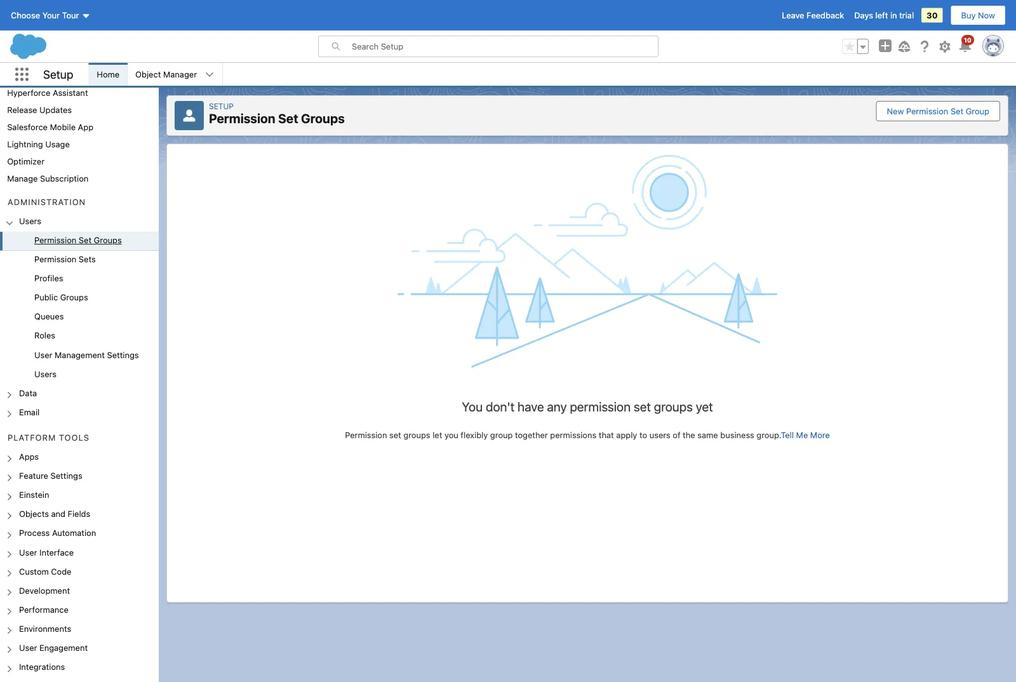 Task type: locate. For each thing, give the bounding box(es) containing it.
roles
[[34, 331, 55, 340]]

1 vertical spatial user
[[19, 548, 37, 557]]

release
[[7, 105, 37, 114]]

users inside group
[[34, 369, 57, 379]]

2 horizontal spatial set
[[951, 106, 964, 116]]

1 vertical spatial set
[[390, 430, 401, 440]]

users up data
[[34, 369, 57, 379]]

permission set groups tree item
[[0, 231, 159, 251]]

1 vertical spatial group
[[0, 231, 159, 384]]

einstein
[[19, 490, 49, 500]]

new
[[887, 106, 904, 116]]

development
[[19, 586, 70, 595]]

to
[[640, 430, 648, 440]]

permission for permission set groups let you flexibly group together permissions that apply to users of the same business group. tell me more
[[345, 430, 387, 440]]

settings inside "link"
[[51, 471, 82, 481]]

2 vertical spatial groups
[[60, 293, 88, 302]]

salesforce mobile app link
[[7, 122, 93, 132]]

users down administration
[[19, 216, 41, 226]]

development link
[[19, 586, 70, 597]]

set up "to"
[[634, 399, 651, 414]]

assistant
[[53, 88, 88, 97]]

permission inside button
[[907, 106, 949, 116]]

users
[[19, 216, 41, 226], [34, 369, 57, 379]]

you don't have any permission set groups yet image
[[397, 154, 778, 369]]

set for groups
[[278, 111, 298, 126]]

left
[[876, 10, 889, 20]]

permission set groups let you flexibly group together permissions that apply to users of the same business group. tell me more
[[345, 430, 830, 440]]

0 vertical spatial users
[[19, 216, 41, 226]]

permission inside 'setup permission set groups'
[[209, 111, 275, 126]]

user inside group
[[34, 350, 52, 359]]

in
[[891, 10, 898, 20]]

user for user interface
[[19, 548, 37, 557]]

buy now
[[962, 10, 996, 20]]

settings inside group
[[107, 350, 139, 359]]

apps link
[[19, 452, 39, 463]]

buy now button
[[951, 5, 1006, 25]]

0 horizontal spatial groups
[[404, 430, 431, 440]]

set inside button
[[951, 106, 964, 116]]

1 horizontal spatial settings
[[107, 350, 139, 359]]

group containing permission set groups
[[0, 231, 159, 384]]

settings right 'feature'
[[51, 471, 82, 481]]

custom code link
[[19, 567, 71, 578]]

don't
[[486, 399, 515, 414]]

settings
[[107, 350, 139, 359], [51, 471, 82, 481]]

feature settings link
[[19, 471, 82, 483]]

1 horizontal spatial set
[[278, 111, 298, 126]]

setup inside 'setup permission set groups'
[[209, 102, 234, 111]]

process
[[19, 528, 50, 538]]

2 horizontal spatial groups
[[301, 111, 345, 126]]

updates
[[39, 105, 72, 114]]

permission sets link
[[34, 254, 96, 266]]

1 horizontal spatial setup
[[209, 102, 234, 111]]

optimizer link
[[7, 156, 45, 166]]

groups up of at the bottom right of page
[[654, 399, 693, 414]]

leave feedback
[[782, 10, 845, 20]]

tour
[[62, 10, 79, 20]]

group.
[[757, 430, 781, 440]]

groups inside "link"
[[94, 235, 122, 245]]

0 vertical spatial user
[[34, 350, 52, 359]]

1 horizontal spatial set
[[634, 399, 651, 414]]

manage
[[7, 173, 38, 183]]

leave feedback link
[[782, 10, 845, 20]]

groups left let
[[404, 430, 431, 440]]

groups
[[301, 111, 345, 126], [94, 235, 122, 245], [60, 293, 88, 302]]

1 horizontal spatial group
[[843, 39, 869, 54]]

0 vertical spatial groups
[[301, 111, 345, 126]]

public
[[34, 293, 58, 302]]

setup for setup permission set groups
[[209, 102, 234, 111]]

usage
[[45, 139, 70, 149]]

permission inside "link"
[[34, 235, 76, 245]]

data
[[19, 388, 37, 398]]

choose your tour
[[11, 10, 79, 20]]

group
[[966, 106, 990, 116]]

1 horizontal spatial groups
[[94, 235, 122, 245]]

permission for permission set groups
[[34, 235, 76, 245]]

that
[[599, 430, 614, 440]]

0 vertical spatial settings
[[107, 350, 139, 359]]

group
[[843, 39, 869, 54], [0, 231, 159, 384]]

0 horizontal spatial setup
[[43, 68, 73, 81]]

leave
[[782, 10, 805, 20]]

users link
[[19, 216, 41, 228], [34, 369, 57, 381]]

manage subscription link
[[7, 173, 88, 183]]

app
[[78, 122, 93, 132]]

1 vertical spatial groups
[[94, 235, 122, 245]]

einstein link
[[19, 490, 49, 502]]

set left let
[[390, 430, 401, 440]]

flexibly
[[461, 430, 488, 440]]

buy
[[962, 10, 976, 20]]

1 vertical spatial groups
[[404, 430, 431, 440]]

0 horizontal spatial set
[[390, 430, 401, 440]]

0 horizontal spatial set
[[79, 235, 92, 245]]

0 vertical spatial setup
[[43, 68, 73, 81]]

user
[[34, 350, 52, 359], [19, 548, 37, 557], [19, 643, 37, 653]]

hyperforce assistant
[[7, 88, 88, 97]]

0 vertical spatial group
[[843, 39, 869, 54]]

setup tree tree
[[0, 32, 159, 682]]

users link down administration
[[19, 216, 41, 228]]

integrations link
[[19, 662, 65, 674]]

users link up data
[[34, 369, 57, 381]]

automation
[[52, 528, 96, 538]]

0 horizontal spatial settings
[[51, 471, 82, 481]]

user up custom
[[19, 548, 37, 557]]

user up integrations at the bottom left
[[19, 643, 37, 653]]

set inside 'setup permission set groups'
[[278, 111, 298, 126]]

1 vertical spatial users
[[34, 369, 57, 379]]

manager
[[163, 70, 197, 79]]

groups inside 'setup permission set groups'
[[301, 111, 345, 126]]

custom
[[19, 567, 49, 576]]

mobile
[[50, 122, 76, 132]]

process automation
[[19, 528, 96, 538]]

interface
[[39, 548, 74, 557]]

settings right management
[[107, 350, 139, 359]]

0 vertical spatial set
[[634, 399, 651, 414]]

0 vertical spatial groups
[[654, 399, 693, 414]]

setup for setup
[[43, 68, 73, 81]]

object
[[135, 70, 161, 79]]

1 vertical spatial setup
[[209, 102, 234, 111]]

permission set groups link
[[34, 235, 122, 247]]

permission
[[907, 106, 949, 116], [209, 111, 275, 126], [34, 235, 76, 245], [34, 254, 76, 264], [345, 430, 387, 440]]

any
[[547, 399, 567, 414]]

yet
[[696, 399, 713, 414]]

0 horizontal spatial group
[[0, 231, 159, 384]]

user down roles link
[[34, 350, 52, 359]]

2 vertical spatial user
[[19, 643, 37, 653]]

code
[[51, 567, 71, 576]]

1 vertical spatial settings
[[51, 471, 82, 481]]

choose
[[11, 10, 40, 20]]

roles link
[[34, 331, 55, 342]]

set
[[951, 106, 964, 116], [278, 111, 298, 126], [79, 235, 92, 245]]

object manager
[[135, 70, 197, 79]]

salesforce mobile app
[[7, 122, 93, 132]]



Task type: describe. For each thing, give the bounding box(es) containing it.
subscription
[[40, 173, 88, 183]]

0 vertical spatial users link
[[19, 216, 41, 228]]

lightning usage link
[[7, 139, 70, 149]]

platform tools
[[8, 433, 90, 443]]

email
[[19, 407, 40, 417]]

management
[[55, 350, 105, 359]]

set inside "link"
[[79, 235, 92, 245]]

the
[[683, 430, 696, 440]]

lightning usage
[[7, 139, 70, 149]]

business
[[721, 430, 755, 440]]

objects and fields
[[19, 509, 90, 519]]

permission sets
[[34, 254, 96, 264]]

same
[[698, 430, 718, 440]]

release updates
[[7, 105, 72, 114]]

users tree item
[[0, 212, 159, 384]]

user for user engagement
[[19, 643, 37, 653]]

sets
[[79, 254, 96, 264]]

object manager link
[[128, 63, 205, 86]]

environments
[[19, 624, 71, 634]]

hyperforce assistant link
[[7, 88, 88, 97]]

performance link
[[19, 605, 69, 616]]

together
[[515, 430, 548, 440]]

0 horizontal spatial groups
[[60, 293, 88, 302]]

me
[[797, 430, 808, 440]]

profiles
[[34, 274, 63, 283]]

days left in trial
[[855, 10, 914, 20]]

user management settings
[[34, 350, 139, 359]]

home link
[[89, 63, 127, 86]]

permission set groups
[[34, 235, 122, 245]]

apps
[[19, 452, 39, 462]]

environments link
[[19, 624, 71, 635]]

group
[[490, 430, 513, 440]]

feature settings
[[19, 471, 82, 481]]

optimizer
[[7, 156, 45, 166]]

salesforce
[[7, 122, 48, 132]]

tell me more link
[[781, 430, 830, 440]]

public groups
[[34, 293, 88, 302]]

custom code
[[19, 567, 71, 576]]

user management settings link
[[34, 350, 139, 361]]

and
[[51, 509, 65, 519]]

setup link
[[209, 102, 234, 111]]

days
[[855, 10, 874, 20]]

1 horizontal spatial groups
[[654, 399, 693, 414]]

feedback
[[807, 10, 845, 20]]

now
[[979, 10, 996, 20]]

engagement
[[39, 643, 88, 653]]

manage subscription
[[7, 173, 88, 183]]

Search Setup text field
[[352, 36, 658, 57]]

home
[[97, 70, 120, 79]]

queues
[[34, 312, 64, 321]]

performance
[[19, 605, 69, 614]]

objects and fields link
[[19, 509, 90, 521]]

permissions
[[550, 430, 597, 440]]

your
[[42, 10, 60, 20]]

data link
[[19, 388, 37, 400]]

email link
[[19, 407, 40, 419]]

apply
[[617, 430, 638, 440]]

trial
[[900, 10, 914, 20]]

let
[[433, 430, 442, 440]]

new permission set group button
[[877, 101, 1001, 121]]

permission
[[570, 399, 631, 414]]

new permission set group
[[887, 106, 990, 116]]

set for group
[[951, 106, 964, 116]]

users for users link to the top
[[19, 216, 41, 226]]

user for user management settings
[[34, 350, 52, 359]]

process automation link
[[19, 528, 96, 540]]

objects
[[19, 509, 49, 519]]

release updates link
[[7, 105, 72, 114]]

users for bottommost users link
[[34, 369, 57, 379]]

profiles link
[[34, 274, 63, 285]]

queues link
[[34, 312, 64, 323]]

hyperforce
[[7, 88, 50, 97]]

permission for permission sets
[[34, 254, 76, 264]]

integrations
[[19, 662, 65, 672]]

lightning
[[7, 139, 43, 149]]

30
[[927, 10, 938, 20]]

public groups link
[[34, 293, 88, 304]]

users
[[650, 430, 671, 440]]

10 button
[[958, 35, 975, 54]]

administration
[[8, 197, 86, 207]]

1 vertical spatial users link
[[34, 369, 57, 381]]

feature
[[19, 471, 48, 481]]

10
[[964, 36, 972, 44]]

you
[[445, 430, 459, 440]]

tell
[[781, 430, 794, 440]]

tools
[[59, 433, 90, 443]]



Task type: vqa. For each thing, say whether or not it's contained in the screenshot.
3rd Click to dial disabled image from the bottom of the the 'All Open Leads' GRID
no



